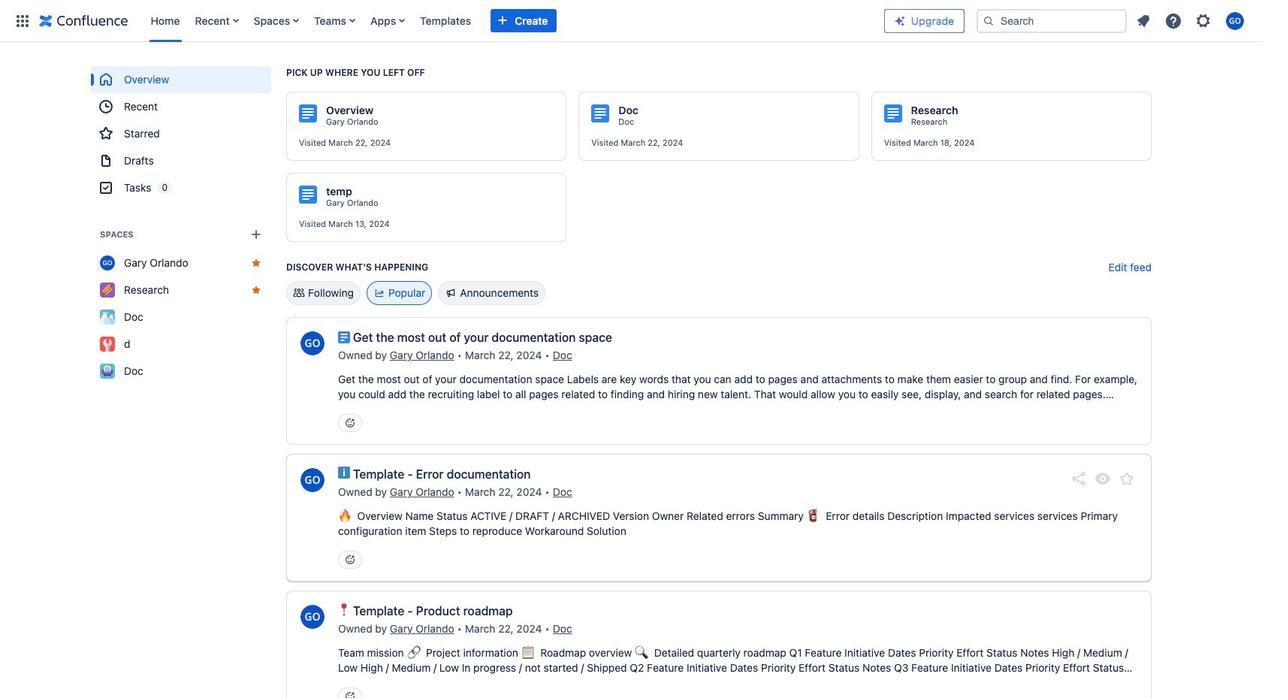 Task type: vqa. For each thing, say whether or not it's contained in the screenshot.
:map: Image
no



Task type: locate. For each thing, give the bounding box(es) containing it.
list for appswitcher icon
[[143, 0, 885, 42]]

1 vertical spatial more information about gary orlando image
[[299, 467, 326, 494]]

settings icon image
[[1195, 12, 1213, 30]]

add reaction image for second more information about gary orlando image from the bottom of the page
[[344, 417, 356, 429]]

1 horizontal spatial list
[[1131, 7, 1254, 34]]

0 vertical spatial add reaction image
[[344, 417, 356, 429]]

group
[[91, 66, 271, 201]]

banner
[[0, 0, 1263, 42]]

confluence image
[[39, 12, 128, 30], [39, 12, 128, 30]]

your profile and preferences image
[[1227, 12, 1245, 30]]

add reaction image
[[344, 417, 356, 429], [344, 691, 356, 698]]

add reaction image for more information about gary orlando icon at left
[[344, 691, 356, 698]]

unwatch image
[[1094, 470, 1112, 488]]

Search field
[[977, 9, 1128, 33]]

more information about gary orlando image
[[299, 330, 326, 357], [299, 467, 326, 494]]

None search field
[[977, 9, 1128, 33]]

1 more information about gary orlando image from the top
[[299, 330, 326, 357]]

1 add reaction image from the top
[[344, 417, 356, 429]]

share image
[[1070, 470, 1088, 488]]

add reaction image
[[344, 554, 356, 566]]

list
[[143, 0, 885, 42], [1131, 7, 1254, 34]]

notification icon image
[[1135, 12, 1153, 30]]

:information_source: image
[[338, 467, 350, 479], [338, 467, 350, 479]]

0 horizontal spatial list
[[143, 0, 885, 42]]

0 vertical spatial more information about gary orlando image
[[299, 330, 326, 357]]

unstar this space image
[[250, 257, 262, 269]]

appswitcher icon image
[[14, 12, 32, 30]]

1 vertical spatial add reaction image
[[344, 691, 356, 698]]

:round_pushpin: image
[[338, 604, 350, 616], [338, 604, 350, 616]]

2 add reaction image from the top
[[344, 691, 356, 698]]



Task type: describe. For each thing, give the bounding box(es) containing it.
help icon image
[[1165, 12, 1183, 30]]

premium image
[[894, 15, 907, 27]]

unstar this space image
[[250, 284, 262, 296]]

search image
[[983, 15, 995, 27]]

list for premium icon
[[1131, 7, 1254, 34]]

2 more information about gary orlando image from the top
[[299, 467, 326, 494]]

star image
[[1118, 470, 1137, 488]]

global element
[[9, 0, 885, 42]]

create a space image
[[247, 226, 265, 244]]

more information about gary orlando image
[[299, 604, 326, 631]]



